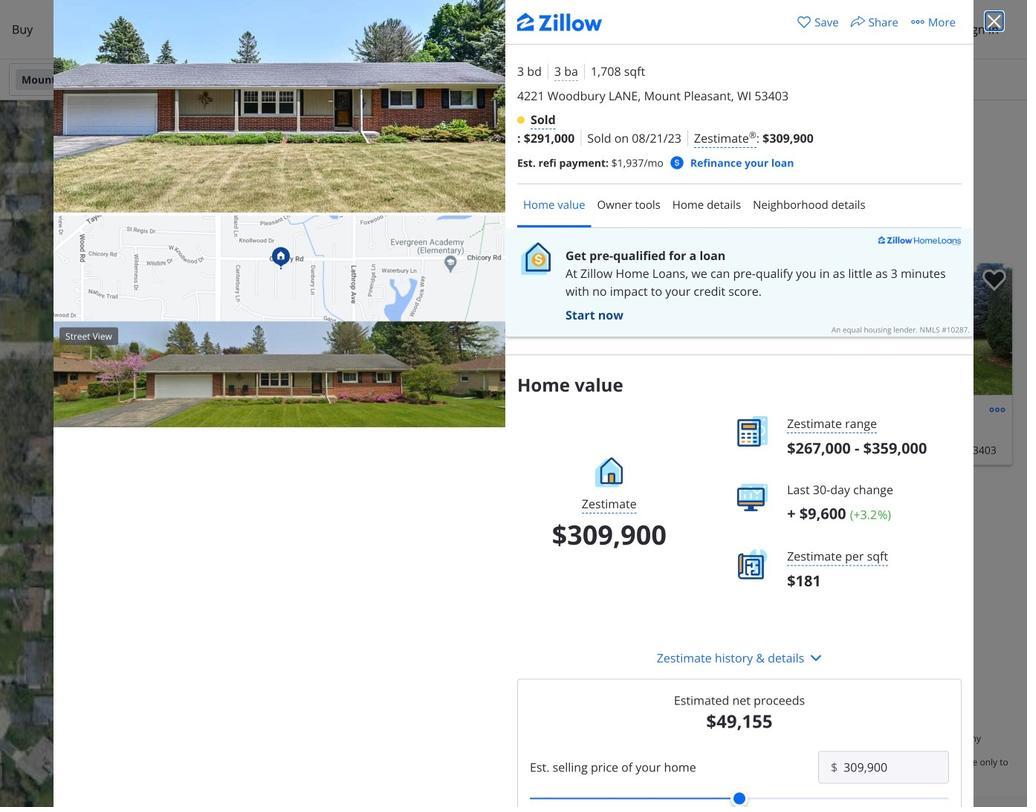 Task type: vqa. For each thing, say whether or not it's contained in the screenshot.
4720 LATHROP AVENUE, MOUNT PLEASANT, WI 53403 image
yes



Task type: describe. For each thing, give the bounding box(es) containing it.
4716 maryland avenue, racine, wi 53406 image
[[485, 264, 746, 395]]

clear field image
[[208, 74, 219, 86]]

utility element
[[506, 0, 974, 44]]

property image
[[54, 216, 509, 322]]

4720 lathrop avenue, mount pleasant, wi 53403 image
[[485, 471, 746, 603]]



Task type: locate. For each thing, give the bounding box(es) containing it.
zillow logo image
[[454, 18, 573, 44]]

main content
[[470, 100, 1028, 796]]

close image
[[986, 13, 1004, 30]]

view larger view of the 1 photo of this home image
[[54, 0, 509, 213]]

None field
[[844, 752, 950, 784]]

lt5 palisades court, mount pleasant, wi 53403 image
[[752, 264, 1013, 395]]

main navigation
[[0, 0, 1028, 245]]

slider
[[731, 790, 749, 808]]

remove tag image
[[126, 74, 138, 86]]

property images, use arrow keys to navigate, image 1 of 24 group
[[485, 264, 746, 399]]

filters element
[[0, 60, 1028, 100]]



